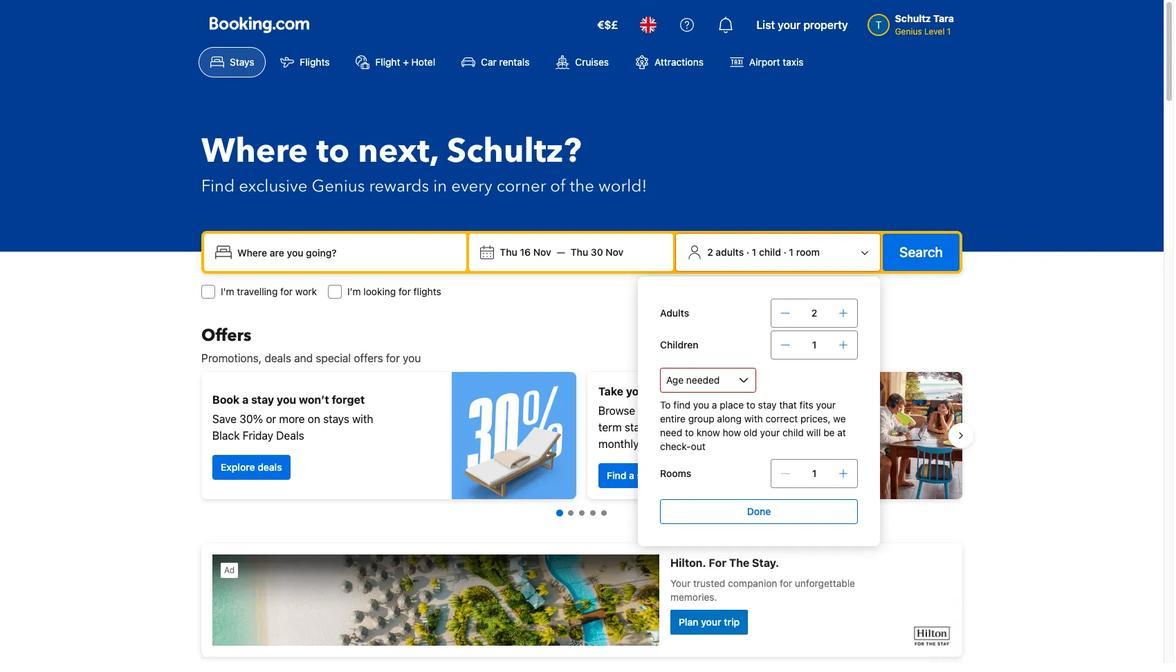 Task type: locate. For each thing, give the bounding box(es) containing it.
1 horizontal spatial to
[[685, 427, 694, 439]]

airport taxis link
[[718, 47, 815, 77]]

0 vertical spatial find
[[201, 175, 235, 198]]

to up out
[[685, 427, 694, 439]]

2 horizontal spatial a
[[712, 399, 717, 411]]

1 vertical spatial genius
[[312, 175, 365, 198]]

0 horizontal spatial ·
[[746, 246, 749, 258]]

0 horizontal spatial a
[[242, 394, 249, 406]]

stay for book a stay you won't forget save 30% or more on stays with black friday deals
[[251, 394, 274, 406]]

find down where
[[201, 175, 235, 198]]

2 for 2
[[811, 307, 817, 319]]

0 horizontal spatial genius
[[312, 175, 365, 198]]

1 horizontal spatial nov
[[606, 246, 624, 258]]

—
[[557, 246, 565, 258]]

stay left rooms
[[637, 470, 656, 482]]

adults
[[716, 246, 744, 258]]

done
[[747, 506, 771, 518]]

stays,
[[625, 421, 654, 434]]

1 down tara at the right top
[[947, 26, 951, 37]]

save
[[212, 413, 237, 426]]

you right offers
[[403, 352, 421, 365]]

and
[[294, 352, 313, 365]]

2 inside button
[[707, 246, 713, 258]]

0 horizontal spatial at
[[687, 421, 697, 434]]

stay inside "book a stay you won't forget save 30% or more on stays with black friday deals"
[[251, 394, 274, 406]]

be
[[824, 427, 835, 439]]

world!
[[598, 175, 647, 198]]

find inside region
[[607, 470, 626, 482]]

next,
[[358, 129, 439, 174]]

1 horizontal spatial 2
[[811, 307, 817, 319]]

a down holiday
[[712, 399, 717, 411]]

know
[[697, 427, 720, 439]]

1 horizontal spatial find
[[607, 470, 626, 482]]

1 with from the left
[[352, 413, 373, 426]]

nov
[[533, 246, 551, 258], [606, 246, 624, 258]]

1
[[947, 26, 951, 37], [752, 246, 756, 258], [789, 246, 794, 258], [812, 339, 817, 351], [812, 468, 817, 479]]

for inside the offers promotions, deals and special offers for you
[[386, 352, 400, 365]]

with up old
[[744, 413, 763, 425]]

with down forget
[[352, 413, 373, 426]]

you inside the offers promotions, deals and special offers for you
[[403, 352, 421, 365]]

0 horizontal spatial thu
[[500, 246, 517, 258]]

child down correct
[[783, 427, 804, 439]]

0 horizontal spatial with
[[352, 413, 373, 426]]

0 vertical spatial 2
[[707, 246, 713, 258]]

1 vertical spatial find
[[607, 470, 626, 482]]

1 left room
[[789, 246, 794, 258]]

a right book
[[242, 394, 249, 406]]

1 horizontal spatial stay
[[637, 470, 656, 482]]

stay
[[251, 394, 274, 406], [758, 399, 777, 411], [637, 470, 656, 482]]

a
[[242, 394, 249, 406], [712, 399, 717, 411], [629, 470, 634, 482]]

cruises
[[575, 56, 609, 68]]

1 inside schultz tara genius level 1
[[947, 26, 951, 37]]

nov right 16
[[533, 246, 551, 258]]

browse
[[598, 405, 635, 417]]

hotel
[[411, 56, 435, 68]]

2 down room
[[811, 307, 817, 319]]

0 horizontal spatial nov
[[533, 246, 551, 258]]

at right the be
[[837, 427, 846, 439]]

the
[[570, 175, 594, 198]]

to find you a place to stay that fits your entire group along with correct prices, we need to know how old your child will be at check-out
[[660, 399, 846, 453]]

progress bar
[[556, 510, 607, 517]]

flights link
[[269, 47, 341, 77]]

your
[[778, 19, 801, 31], [626, 385, 650, 398], [816, 399, 836, 411], [760, 427, 780, 439]]

explore deals
[[221, 461, 282, 473]]

rewards
[[369, 175, 429, 198]]

attractions
[[655, 56, 704, 68]]

to left next,
[[316, 129, 350, 174]]

prices,
[[801, 413, 831, 425]]

flight + hotel link
[[344, 47, 447, 77]]

deals right explore on the bottom left of the page
[[258, 461, 282, 473]]

at inside to find you a place to stay that fits your entire group along with correct prices, we need to know how old your child will be at check-out
[[837, 427, 846, 439]]

reduced
[[700, 421, 741, 434]]

2 with from the left
[[744, 413, 763, 425]]

0 vertical spatial genius
[[895, 26, 922, 37]]

with inside to find you a place to stay that fits your entire group along with correct prices, we need to know how old your child will be at check-out
[[744, 413, 763, 425]]

check-
[[660, 441, 691, 453]]

for
[[280, 286, 293, 298], [399, 286, 411, 298], [386, 352, 400, 365]]

0 horizontal spatial find
[[201, 175, 235, 198]]

· left room
[[784, 246, 787, 258]]

2 adults · 1 child · 1 room
[[707, 246, 820, 258]]

i'm travelling for work
[[221, 286, 317, 298]]

where
[[201, 129, 308, 174]]

stay up correct
[[758, 399, 777, 411]]

2
[[707, 246, 713, 258], [811, 307, 817, 319]]

1 up fits
[[812, 339, 817, 351]]

find down monthly
[[607, 470, 626, 482]]

1 horizontal spatial at
[[837, 427, 846, 439]]

0 horizontal spatial to
[[316, 129, 350, 174]]

at up out
[[687, 421, 697, 434]]

+
[[403, 56, 409, 68]]

genius down schultz
[[895, 26, 922, 37]]

your right list
[[778, 19, 801, 31]]

term
[[598, 421, 622, 434]]

2 left adults
[[707, 246, 713, 258]]

thu 16 nov — thu 30 nov
[[500, 246, 624, 258]]

1 right adults
[[752, 246, 756, 258]]

0 vertical spatial deals
[[265, 352, 291, 365]]

how
[[723, 427, 741, 439]]

progress bar inside offers main content
[[556, 510, 607, 517]]

€$£
[[597, 19, 618, 31]]

1 vertical spatial child
[[783, 427, 804, 439]]

friday
[[243, 430, 273, 442]]

stays
[[230, 56, 254, 68]]

schultz tara genius level 1
[[895, 12, 954, 37]]

1 horizontal spatial you
[[403, 352, 421, 365]]

2 horizontal spatial you
[[693, 399, 709, 411]]

0 horizontal spatial you
[[277, 394, 296, 406]]

deals inside the offers promotions, deals and special offers for you
[[265, 352, 291, 365]]

rooms
[[660, 468, 691, 479]]

nov right 30
[[606, 246, 624, 258]]

0 horizontal spatial child
[[759, 246, 781, 258]]

1 thu from the left
[[500, 246, 517, 258]]

0 horizontal spatial 2
[[707, 246, 713, 258]]

thu left 30
[[571, 246, 588, 258]]

deals left and
[[265, 352, 291, 365]]

1 · from the left
[[746, 246, 749, 258]]

more
[[279, 413, 305, 426]]

0 vertical spatial to
[[316, 129, 350, 174]]

for right offers
[[386, 352, 400, 365]]

stay up or
[[251, 394, 274, 406]]

offers main content
[[190, 325, 974, 664]]

to down the yet at bottom right
[[746, 399, 755, 411]]

1 vertical spatial 2
[[811, 307, 817, 319]]

1 vertical spatial to
[[746, 399, 755, 411]]

explore
[[221, 461, 255, 473]]

you
[[403, 352, 421, 365], [277, 394, 296, 406], [693, 399, 709, 411]]

child left room
[[759, 246, 781, 258]]

find
[[673, 399, 691, 411]]

0 horizontal spatial stay
[[251, 394, 274, 406]]

flight
[[375, 56, 400, 68]]

1 horizontal spatial thu
[[571, 246, 588, 258]]

2 nov from the left
[[606, 246, 624, 258]]

stay inside to find you a place to stay that fits your entire group along with correct prices, we need to know how old your child will be at check-out
[[758, 399, 777, 411]]

tara
[[933, 12, 954, 24]]

at inside take your longest holiday yet browse properties offering long- term stays, many at reduced monthly rates.
[[687, 421, 697, 434]]

1 horizontal spatial a
[[629, 470, 634, 482]]

your right "take"
[[626, 385, 650, 398]]

genius left the 'rewards'
[[312, 175, 365, 198]]

1 horizontal spatial with
[[744, 413, 763, 425]]

children
[[660, 339, 699, 351]]

you inside to find you a place to stay that fits your entire group along with correct prices, we need to know how old your child will be at check-out
[[693, 399, 709, 411]]

you up group
[[693, 399, 709, 411]]

property
[[804, 19, 848, 31]]

a down monthly
[[629, 470, 634, 482]]

region
[[190, 367, 974, 505]]

thu
[[500, 246, 517, 258], [571, 246, 588, 258]]

· right adults
[[746, 246, 749, 258]]

1 horizontal spatial genius
[[895, 26, 922, 37]]

for left work
[[280, 286, 293, 298]]

a inside "book a stay you won't forget save 30% or more on stays with black friday deals"
[[242, 394, 249, 406]]

16
[[520, 246, 531, 258]]

·
[[746, 246, 749, 258], [784, 246, 787, 258]]

black
[[212, 430, 240, 442]]

2 vertical spatial to
[[685, 427, 694, 439]]

0 vertical spatial child
[[759, 246, 781, 258]]

1 horizontal spatial child
[[783, 427, 804, 439]]

for left flights
[[399, 286, 411, 298]]

you up more
[[277, 394, 296, 406]]

2 horizontal spatial stay
[[758, 399, 777, 411]]

with
[[352, 413, 373, 426], [744, 413, 763, 425]]

offers
[[201, 325, 251, 347]]

1 vertical spatial deals
[[258, 461, 282, 473]]

rentals
[[499, 56, 530, 68]]

your inside take your longest holiday yet browse properties offering long- term stays, many at reduced monthly rates.
[[626, 385, 650, 398]]

flights
[[414, 286, 441, 298]]

won't
[[299, 394, 329, 406]]

to
[[316, 129, 350, 174], [746, 399, 755, 411], [685, 427, 694, 439]]

genius inside schultz tara genius level 1
[[895, 26, 922, 37]]

1 horizontal spatial ·
[[784, 246, 787, 258]]

thu left 16
[[500, 246, 517, 258]]

or
[[266, 413, 276, 426]]

you inside "book a stay you won't forget save 30% or more on stays with black friday deals"
[[277, 394, 296, 406]]



Task type: vqa. For each thing, say whether or not it's contained in the screenshot.
first Nov from left
yes



Task type: describe. For each thing, give the bounding box(es) containing it.
2 for 2 adults · 1 child · 1 room
[[707, 246, 713, 258]]

fits
[[800, 399, 814, 411]]

promotions,
[[201, 352, 262, 365]]

30
[[591, 246, 603, 258]]

work
[[295, 286, 317, 298]]

2 horizontal spatial to
[[746, 399, 755, 411]]

looking
[[364, 286, 396, 298]]

1 nov from the left
[[533, 246, 551, 258]]

flight + hotel
[[375, 56, 435, 68]]

child inside to find you a place to stay that fits your entire group along with correct prices, we need to know how old your child will be at check-out
[[783, 427, 804, 439]]

level
[[924, 26, 945, 37]]

done button
[[660, 500, 858, 524]]

travelling
[[237, 286, 278, 298]]

€$£ button
[[589, 8, 626, 42]]

i'm
[[221, 286, 234, 298]]

taxis
[[783, 56, 804, 68]]

schultz?
[[447, 129, 581, 174]]

Where are you going? field
[[232, 240, 461, 265]]

take your longest holiday yet browse properties offering long- term stays, many at reduced monthly rates.
[[598, 385, 761, 450]]

special
[[316, 352, 351, 365]]

2 adults · 1 child · 1 room button
[[682, 239, 875, 266]]

advertisement region
[[201, 544, 962, 657]]

airport taxis
[[749, 56, 804, 68]]

out
[[691, 441, 706, 453]]

your down correct
[[760, 427, 780, 439]]

stays link
[[199, 47, 266, 77]]

in
[[433, 175, 447, 198]]

place
[[720, 399, 744, 411]]

i'm looking for flights
[[347, 286, 441, 298]]

long-
[[735, 405, 761, 417]]

2 thu from the left
[[571, 246, 588, 258]]

for for work
[[280, 286, 293, 298]]

a for book a stay you won't forget save 30% or more on stays with black friday deals
[[242, 394, 249, 406]]

airport
[[749, 56, 780, 68]]

to inside where to next, schultz? find exclusive genius rewards in every corner of the world!
[[316, 129, 350, 174]]

every
[[451, 175, 492, 198]]

offers
[[354, 352, 383, 365]]

i'm
[[347, 286, 361, 298]]

your inside 'link'
[[778, 19, 801, 31]]

where to next, schultz? find exclusive genius rewards in every corner of the world!
[[201, 129, 647, 198]]

holiday
[[696, 385, 735, 398]]

car
[[481, 56, 497, 68]]

monthly
[[598, 438, 639, 450]]

attractions link
[[623, 47, 715, 77]]

need
[[660, 427, 682, 439]]

booking.com image
[[210, 17, 309, 33]]

your account menu schultz tara genius level 1 element
[[867, 6, 960, 38]]

stay for find a stay
[[637, 470, 656, 482]]

longest
[[653, 385, 693, 398]]

flights
[[300, 56, 330, 68]]

corner
[[497, 175, 546, 198]]

along
[[717, 413, 742, 425]]

thu 30 nov button
[[565, 240, 629, 265]]

child inside button
[[759, 246, 781, 258]]

entire
[[660, 413, 686, 425]]

30%
[[239, 413, 263, 426]]

to
[[660, 399, 671, 411]]

genius inside where to next, schultz? find exclusive genius rewards in every corner of the world!
[[312, 175, 365, 198]]

explore deals link
[[212, 455, 290, 480]]

a for find a stay
[[629, 470, 634, 482]]

deals inside region
[[258, 461, 282, 473]]

schultz
[[895, 12, 931, 24]]

take your longest holiday yet image
[[838, 372, 962, 500]]

with inside "book a stay you won't forget save 30% or more on stays with black friday deals"
[[352, 413, 373, 426]]

search
[[899, 244, 943, 260]]

thu 16 nov button
[[494, 240, 557, 265]]

will
[[807, 427, 821, 439]]

exclusive
[[239, 175, 308, 198]]

offering
[[693, 405, 732, 417]]

2 · from the left
[[784, 246, 787, 258]]

that
[[779, 399, 797, 411]]

list your property link
[[748, 8, 856, 42]]

deals
[[276, 430, 304, 442]]

on
[[308, 413, 320, 426]]

of
[[550, 175, 566, 198]]

yet
[[737, 385, 754, 398]]

group
[[688, 413, 714, 425]]

find a stay link
[[598, 464, 664, 488]]

search for black friday deals on stays image
[[452, 372, 576, 500]]

adults
[[660, 307, 689, 319]]

we
[[833, 413, 846, 425]]

for for flights
[[399, 286, 411, 298]]

1 down will
[[812, 468, 817, 479]]

your up 'prices,'
[[816, 399, 836, 411]]

list your property
[[756, 19, 848, 31]]

find inside where to next, schultz? find exclusive genius rewards in every corner of the world!
[[201, 175, 235, 198]]

room
[[796, 246, 820, 258]]

car rentals
[[481, 56, 530, 68]]

forget
[[332, 394, 365, 406]]

a inside to find you a place to stay that fits your entire group along with correct prices, we need to know how old your child will be at check-out
[[712, 399, 717, 411]]

old
[[744, 427, 758, 439]]

list
[[756, 19, 775, 31]]

properties
[[638, 405, 690, 417]]

region containing take your longest holiday yet
[[190, 367, 974, 505]]

search button
[[883, 234, 960, 271]]

many
[[657, 421, 684, 434]]



